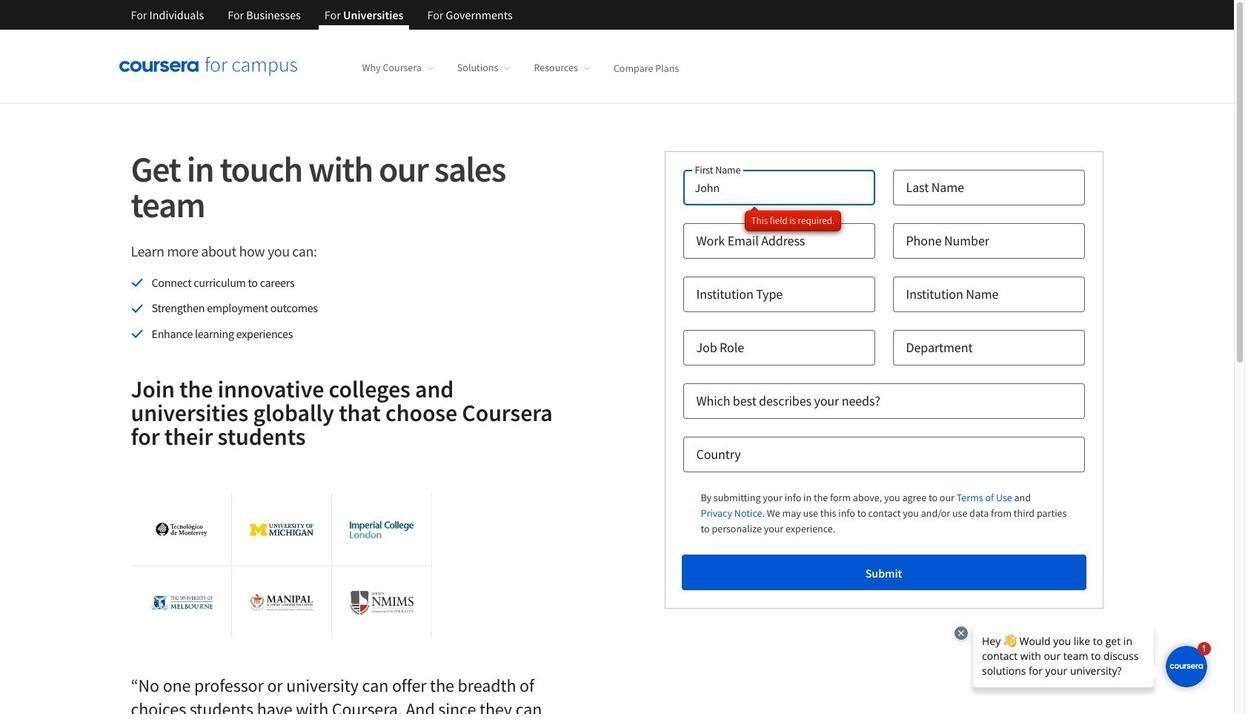 Task type: vqa. For each thing, say whether or not it's contained in the screenshot.
alert
yes



Task type: describe. For each thing, give the bounding box(es) containing it.
nmims image
[[350, 591, 414, 614]]

First Name text field
[[683, 170, 875, 205]]

manipal university image
[[250, 593, 314, 612]]

Institution Name text field
[[893, 277, 1085, 312]]

Country Code + Phone Number telephone field
[[893, 223, 1085, 259]]

imperial college london image
[[350, 521, 414, 538]]

Last Name text field
[[893, 170, 1085, 205]]



Task type: locate. For each thing, give the bounding box(es) containing it.
tecnológico de monterrey image
[[149, 523, 213, 537]]

banner navigation
[[119, 0, 525, 41]]

alert
[[745, 211, 842, 231]]

Work Email Address email field
[[683, 223, 875, 259]]

the university of melbourne image
[[149, 585, 213, 620]]

coursera for campus image
[[119, 56, 297, 77]]

university of michigan image
[[250, 524, 314, 536]]



